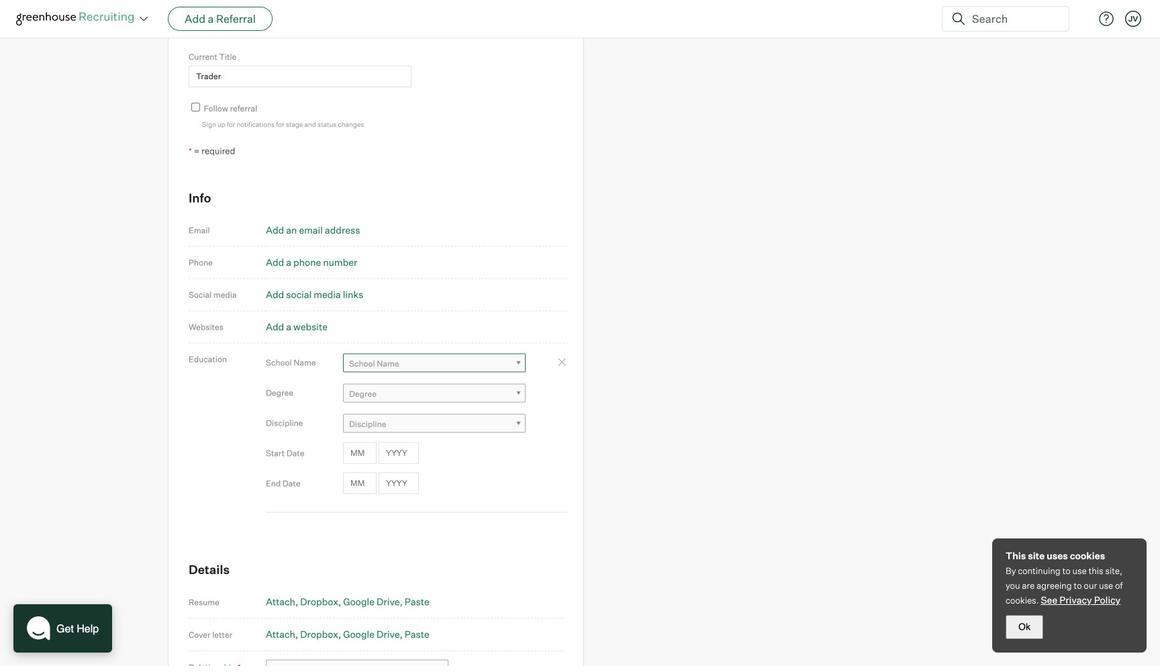 Task type: vqa. For each thing, say whether or not it's contained in the screenshot.
WITH to the left
no



Task type: describe. For each thing, give the bounding box(es) containing it.
switch applications element
[[136, 11, 152, 27]]

mm text field for yyyy text box
[[343, 473, 377, 494]]

switch applications image
[[138, 12, 149, 26]]

YYYY text field
[[379, 442, 419, 464]]



Task type: locate. For each thing, give the bounding box(es) containing it.
MM text field
[[343, 442, 377, 464], [343, 473, 377, 494]]

YYYY text field
[[379, 473, 419, 494]]

0 vertical spatial mm text field
[[343, 442, 377, 464]]

None checkbox
[[191, 103, 200, 111]]

mm text field left yyyy text field
[[343, 442, 377, 464]]

Top navigation search text field
[[967, 5, 1061, 32]]

mm text field left yyyy text box
[[343, 473, 377, 494]]

None text field
[[189, 15, 412, 37], [189, 65, 412, 87], [189, 15, 412, 37], [189, 65, 412, 87]]

1 mm text field from the top
[[343, 442, 377, 464]]

mm text field for yyyy text field
[[343, 442, 377, 464]]

1 vertical spatial mm text field
[[343, 473, 377, 494]]

2 mm text field from the top
[[343, 473, 377, 494]]



